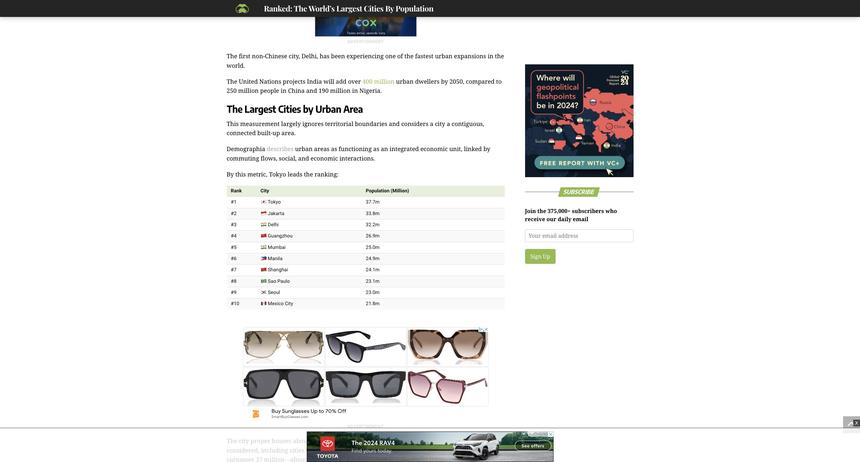 Task type: vqa. For each thing, say whether or not it's contained in the screenshot.


Task type: describe. For each thing, give the bounding box(es) containing it.
shanghai
[[268, 267, 288, 273]]

ranked:
[[264, 3, 292, 14]]

metro
[[445, 437, 462, 445]]

23.0m
[[366, 290, 380, 296]]

1 horizontal spatial largest
[[337, 3, 362, 14]]

0 vertical spatial tokyo
[[269, 170, 286, 178]]

ranked: the world's largest cities by population
[[264, 3, 434, 14]]

the right if on the bottom
[[394, 437, 403, 445]]

0 vertical spatial cities
[[364, 3, 384, 14]]

guangzhou
[[268, 233, 293, 239]]

leads
[[288, 170, 303, 178]]

experiencing
[[347, 52, 384, 60]]

demographia describes
[[227, 145, 294, 153]]

non-
[[252, 52, 265, 60]]

chiba,
[[389, 447, 407, 455]]

0 horizontal spatial largest
[[245, 103, 276, 115]]

this measurement largely ignores territorial boundaries and considers a city a contiguous, connected built-up area.
[[227, 120, 485, 137]]

sign up
[[531, 253, 550, 260]]

areas
[[314, 145, 330, 153]]

#2
[[231, 211, 237, 217]]

urban areas as functioning as an integrated economic unit, linked by commuting flows, social, and economic interactions.
[[227, 145, 491, 162]]

rank
[[231, 188, 242, 194]]

1 horizontal spatial city
[[285, 301, 293, 307]]

1 a from the left
[[430, 120, 434, 128]]

37.7m
[[366, 200, 380, 205]]

30%
[[308, 456, 320, 463]]

375,000+
[[548, 207, 571, 215]]

250
[[227, 87, 237, 95]]

🇨🇳 for 🇨🇳 shanghai
[[261, 267, 267, 273]]

million—about
[[264, 456, 307, 463]]

add
[[336, 77, 347, 85]]

nigeria.
[[360, 87, 382, 95]]

urban dwellers by 2050, compared to 250 million people in china and 190 million in nigeria.
[[227, 77, 502, 95]]

this
[[235, 170, 246, 178]]

🇮🇳 mumbai
[[261, 245, 286, 251]]

1 vertical spatial tokyo
[[268, 200, 281, 205]]

1 vertical spatial advertisement element
[[242, 327, 489, 422]]

connected
[[227, 129, 256, 137]]

our
[[547, 216, 557, 223]]

urban
[[316, 103, 341, 115]]

🇰🇷 seoul
[[261, 290, 280, 296]]

and inside urban areas as functioning as an integrated economic unit, linked by commuting flows, social, and economic interactions.
[[298, 154, 309, 162]]

(million)
[[391, 188, 409, 194]]

city inside this measurement largely ignores territorial boundaries and considers a city a contiguous, connected built-up area.
[[435, 120, 445, 128]]

join the 375,000+ subscribers who receive our daily email
[[525, 207, 617, 223]]

flows,
[[261, 154, 278, 162]]

cities
[[290, 447, 304, 455]]

people
[[260, 87, 279, 95]]

one
[[385, 52, 396, 60]]

about
[[293, 437, 309, 445]]

area
[[343, 103, 363, 115]]

who
[[606, 207, 617, 215]]

0 horizontal spatial million
[[238, 87, 259, 95]]

greater
[[404, 437, 425, 445]]

0 horizontal spatial in
[[281, 87, 287, 95]]

🇮🇳 for 🇮🇳 delhi
[[261, 222, 267, 228]]

demographia
[[227, 145, 265, 153]]

by inside urban dwellers by 2050, compared to 250 million people in china and 190 million in nigeria.
[[441, 77, 448, 85]]

of inside the first non-chinese city, delhi, has been experiencing one of the fastest urban expansions in the world.
[[397, 52, 403, 60]]

#1
[[231, 200, 237, 205]]

sign up button
[[525, 249, 556, 264]]

population (million)
[[366, 188, 409, 194]]

🇮🇳 for 🇮🇳 mumbai
[[261, 245, 267, 251]]

considered,
[[227, 447, 260, 455]]

an
[[381, 145, 388, 153]]

ranking:
[[315, 170, 339, 178]]

21.8m
[[366, 301, 380, 307]]

india
[[307, 77, 322, 85]]

mumbai
[[268, 245, 286, 251]]

expansions
[[454, 52, 486, 60]]

1 horizontal spatial million
[[330, 87, 351, 95]]

total
[[446, 447, 459, 455]]

🇵🇭 manila
[[261, 256, 283, 262]]

in inside the first non-chinese city, delhi, has been experiencing one of the fastest urban expansions in the world.
[[488, 52, 494, 60]]

urban for 2050,
[[396, 77, 414, 85]]

mexico
[[268, 301, 284, 307]]

the for largest
[[227, 103, 243, 115]]

x
[[855, 421, 859, 426]]

2050,
[[450, 77, 465, 85]]

#10
[[231, 301, 239, 307]]

if
[[388, 437, 392, 445]]

city,
[[289, 52, 300, 60]]

1 horizontal spatial by
[[385, 3, 394, 14]]

37
[[256, 456, 263, 463]]

united
[[239, 77, 258, 85]]

and inside this measurement largely ignores territorial boundaries and considers a city a contiguous, connected built-up area.
[[389, 120, 400, 128]]

🇯🇵
[[261, 200, 267, 205]]

the down the kanagawa,
[[329, 456, 338, 463]]

33.8m
[[366, 211, 380, 217]]

describes link
[[267, 145, 294, 153]]

boundaries
[[355, 120, 387, 128]]

this
[[227, 120, 239, 128]]

🇮🇩 jakarta
[[261, 211, 284, 217]]

delhi,
[[302, 52, 318, 60]]

gf24_static ads_jan 23_ad c 320×333 c image
[[525, 64, 634, 177]]

population.
[[354, 437, 386, 445]]

the for united
[[227, 77, 237, 85]]

projects
[[283, 77, 306, 85]]

join
[[525, 207, 536, 215]]

manila
[[268, 256, 283, 262]]

1 as from the left
[[331, 145, 337, 153]]

24.9m
[[366, 256, 380, 262]]

0 horizontal spatial economic
[[311, 154, 338, 162]]

seoul
[[268, 290, 280, 296]]

#6
[[231, 256, 237, 262]]

the right the leads
[[304, 170, 313, 178]]

country
[[340, 456, 362, 463]]

the united nations projects india will add over 400 million
[[227, 77, 395, 85]]



Task type: locate. For each thing, give the bounding box(es) containing it.
will
[[324, 77, 334, 85]]

of right 10%
[[325, 437, 330, 445]]

400 million link
[[363, 77, 395, 85]]

as right areas
[[331, 145, 337, 153]]

0 horizontal spatial urban
[[295, 145, 313, 153]]

🇨🇳
[[261, 233, 267, 239], [261, 267, 267, 273]]

largest up measurement
[[245, 103, 276, 115]]

x link
[[854, 420, 860, 427]]

the up this
[[227, 103, 243, 115]]

subscribers
[[572, 207, 604, 215]]

and right social,
[[298, 154, 309, 162]]

social,
[[279, 154, 297, 162]]

🇨🇳 shanghai
[[261, 267, 288, 273]]

subscribe
[[563, 188, 596, 196]]

🇧🇷
[[261, 279, 267, 284]]

the for city
[[227, 437, 237, 445]]

to
[[496, 77, 502, 85]]

2 horizontal spatial by
[[484, 145, 491, 153]]

1 vertical spatial population
[[366, 188, 390, 194]]

metric,
[[247, 170, 268, 178]]

0 horizontal spatial cities
[[278, 103, 301, 115]]

🇮🇳 up 🇵🇭
[[261, 245, 267, 251]]

1 vertical spatial 🇮🇳
[[261, 245, 267, 251]]

1 vertical spatial cities
[[278, 103, 301, 115]]

urban inside urban dwellers by 2050, compared to 250 million people in china and 190 million in nigeria.
[[396, 77, 414, 85]]

population
[[460, 447, 491, 455]]

in down over at left
[[352, 87, 358, 95]]

#3
[[231, 222, 237, 228]]

0 horizontal spatial a
[[430, 120, 434, 128]]

economic left unit,
[[421, 145, 448, 153]]

visual capitalist image
[[227, 3, 257, 14]]

commuting
[[227, 154, 259, 162]]

and inside the city proper houses about 10% of japan's population. if the greater tokyo metro area is considered, including cities like kanagawa, saitama, and chiba, then tokyo's total population surpasses 37 million—about 30% of the country total.
[[377, 447, 388, 455]]

urban left areas
[[295, 145, 313, 153]]

2 vertical spatial tokyo
[[427, 437, 444, 445]]

1 vertical spatial by
[[227, 170, 234, 178]]

the up receive
[[538, 207, 547, 215]]

🇮🇩
[[261, 211, 267, 217]]

by up ignores
[[303, 103, 313, 115]]

#9
[[231, 290, 237, 296]]

a left contiguous,
[[447, 120, 450, 128]]

1 horizontal spatial population
[[396, 3, 434, 14]]

0 vertical spatial city
[[435, 120, 445, 128]]

1 advertisement from the top
[[348, 39, 384, 44]]

1 horizontal spatial a
[[447, 120, 450, 128]]

🇨🇳 for 🇨🇳 guangzhou
[[261, 233, 267, 239]]

190
[[319, 87, 329, 95]]

jakarta
[[268, 211, 284, 217]]

1 horizontal spatial economic
[[421, 145, 448, 153]]

🇵🇭
[[261, 256, 267, 262]]

receive
[[525, 216, 545, 223]]

describes
[[267, 145, 294, 153]]

economic down areas
[[311, 154, 338, 162]]

24.1m
[[366, 267, 380, 273]]

of right 30%
[[322, 456, 328, 463]]

the up considered, in the left of the page
[[227, 437, 237, 445]]

2 advertisement from the top
[[348, 425, 384, 429]]

urban inside urban areas as functioning as an integrated economic unit, linked by commuting flows, social, and economic interactions.
[[295, 145, 313, 153]]

over
[[348, 77, 361, 85]]

🇯🇵 tokyo
[[261, 200, 281, 205]]

in left the china
[[281, 87, 287, 95]]

city up 🇯🇵
[[261, 188, 269, 194]]

tokyo right 🇯🇵
[[268, 200, 281, 205]]

contiguous,
[[452, 120, 485, 128]]

🇲🇽
[[261, 301, 267, 307]]

#7
[[231, 267, 237, 273]]

0 horizontal spatial by
[[303, 103, 313, 115]]

advertisement element
[[315, 0, 417, 37], [242, 327, 489, 422], [307, 432, 554, 463]]

0 vertical spatial city
[[261, 188, 269, 194]]

advertisement up population.
[[348, 425, 384, 429]]

kanagawa,
[[318, 447, 349, 455]]

city
[[435, 120, 445, 128], [239, 437, 249, 445]]

area.
[[282, 129, 296, 137]]

as
[[331, 145, 337, 153], [373, 145, 379, 153]]

japan's
[[332, 437, 352, 445]]

#4
[[231, 233, 237, 239]]

0 vertical spatial 🇨🇳
[[261, 233, 267, 239]]

1 horizontal spatial city
[[435, 120, 445, 128]]

1 vertical spatial city
[[285, 301, 293, 307]]

world's
[[309, 3, 335, 14]]

2 🇨🇳 from the top
[[261, 267, 267, 273]]

2 🇮🇳 from the top
[[261, 245, 267, 251]]

0 vertical spatial urban
[[435, 52, 453, 60]]

1 vertical spatial largest
[[245, 103, 276, 115]]

area
[[464, 437, 477, 445]]

by left 2050,
[[441, 77, 448, 85]]

city inside the city proper houses about 10% of japan's population. if the greater tokyo metro area is considered, including cities like kanagawa, saitama, and chiba, then tokyo's total population surpasses 37 million—about 30% of the country total.
[[239, 437, 249, 445]]

city up considered, in the left of the page
[[239, 437, 249, 445]]

ignores
[[303, 120, 324, 128]]

largest right world's on the left of page
[[337, 3, 362, 14]]

the inside the city proper houses about 10% of japan's population. if the greater tokyo metro area is considered, including cities like kanagawa, saitama, and chiba, then tokyo's total population surpasses 37 million—about 30% of the country total.
[[227, 437, 237, 445]]

the left the fastest
[[405, 52, 414, 60]]

and left considers
[[389, 120, 400, 128]]

🇨🇳 up 🇧🇷
[[261, 267, 267, 273]]

2 horizontal spatial million
[[374, 77, 395, 85]]

400
[[363, 77, 373, 85]]

china
[[288, 87, 305, 95]]

and
[[306, 87, 317, 95], [389, 120, 400, 128], [298, 154, 309, 162], [377, 447, 388, 455]]

0 vertical spatial of
[[397, 52, 403, 60]]

0 vertical spatial by
[[385, 3, 394, 14]]

chinese
[[265, 52, 287, 60]]

#8
[[231, 279, 237, 284]]

1 horizontal spatial urban
[[396, 77, 414, 85]]

advertisement up experiencing
[[348, 39, 384, 44]]

the inside join the 375,000+ subscribers who receive our daily email
[[538, 207, 547, 215]]

tokyo up tokyo's
[[427, 437, 444, 445]]

2 as from the left
[[373, 145, 379, 153]]

the up 250
[[227, 77, 237, 85]]

in right 'expansions'
[[488, 52, 494, 60]]

functioning
[[339, 145, 372, 153]]

0 horizontal spatial population
[[366, 188, 390, 194]]

delhi
[[268, 222, 279, 228]]

and down the united nations projects india will add over 400 million
[[306, 87, 317, 95]]

2 vertical spatial urban
[[295, 145, 313, 153]]

a right considers
[[430, 120, 434, 128]]

and up total.
[[377, 447, 388, 455]]

1 horizontal spatial cities
[[364, 3, 384, 14]]

0 horizontal spatial as
[[331, 145, 337, 153]]

2 vertical spatial advertisement element
[[307, 432, 554, 463]]

🇨🇳 guangzhou
[[261, 233, 293, 239]]

🇮🇳 left 'delhi'
[[261, 222, 267, 228]]

has
[[320, 52, 330, 60]]

in
[[488, 52, 494, 60], [281, 87, 287, 95], [352, 87, 358, 95]]

Join the 375,000+ subscribers who receive our daily email email field
[[525, 229, 634, 242]]

1 🇨🇳 from the top
[[261, 233, 267, 239]]

0 horizontal spatial by
[[227, 170, 234, 178]]

1 vertical spatial urban
[[396, 77, 414, 85]]

1 vertical spatial of
[[325, 437, 330, 445]]

city right considers
[[435, 120, 445, 128]]

🇮🇳 delhi
[[261, 222, 279, 228]]

including
[[261, 447, 288, 455]]

0 vertical spatial by
[[441, 77, 448, 85]]

considers
[[401, 120, 429, 128]]

1 vertical spatial city
[[239, 437, 249, 445]]

largely
[[281, 120, 301, 128]]

0 vertical spatial 🇮🇳
[[261, 222, 267, 228]]

fastest
[[415, 52, 434, 60]]

the
[[294, 3, 307, 14], [227, 52, 237, 60], [227, 77, 237, 85], [227, 103, 243, 115], [227, 437, 237, 445]]

city right mexico
[[285, 301, 293, 307]]

million down add
[[330, 87, 351, 95]]

paulo
[[278, 279, 290, 284]]

the for first
[[227, 52, 237, 60]]

0 horizontal spatial city
[[261, 188, 269, 194]]

🇨🇳 down 🇮🇳 delhi
[[261, 233, 267, 239]]

urban
[[435, 52, 453, 60], [396, 77, 414, 85], [295, 145, 313, 153]]

urban left dwellers
[[396, 77, 414, 85]]

1 vertical spatial by
[[303, 103, 313, 115]]

0 vertical spatial largest
[[337, 3, 362, 14]]

1 vertical spatial 🇨🇳
[[261, 267, 267, 273]]

1 vertical spatial advertisement
[[348, 425, 384, 429]]

daily
[[558, 216, 572, 223]]

by inside urban areas as functioning as an integrated economic unit, linked by commuting flows, social, and economic interactions.
[[484, 145, 491, 153]]

2 horizontal spatial urban
[[435, 52, 453, 60]]

been
[[331, 52, 345, 60]]

as left an
[[373, 145, 379, 153]]

1 vertical spatial economic
[[311, 154, 338, 162]]

2 a from the left
[[447, 120, 450, 128]]

tokyo inside the city proper houses about 10% of japan's population. if the greater tokyo metro area is considered, including cities like kanagawa, saitama, and chiba, then tokyo's total population surpasses 37 million—about 30% of the country total.
[[427, 437, 444, 445]]

0 vertical spatial population
[[396, 3, 434, 14]]

1 🇮🇳 from the top
[[261, 222, 267, 228]]

0 vertical spatial advertisement element
[[315, 0, 417, 37]]

the up to
[[495, 52, 504, 60]]

🇰🇷
[[261, 290, 267, 296]]

0 vertical spatial economic
[[421, 145, 448, 153]]

2 vertical spatial by
[[484, 145, 491, 153]]

then
[[409, 447, 422, 455]]

email
[[573, 216, 589, 223]]

the inside the first non-chinese city, delhi, has been experiencing one of the fastest urban expansions in the world.
[[227, 52, 237, 60]]

the left world's on the left of page
[[294, 3, 307, 14]]

linked
[[464, 145, 482, 153]]

the up world.
[[227, 52, 237, 60]]

proper
[[251, 437, 270, 445]]

and inside urban dwellers by 2050, compared to 250 million people in china and 190 million in nigeria.
[[306, 87, 317, 95]]

the first non-chinese city, delhi, has been experiencing one of the fastest urban expansions in the world.
[[227, 52, 504, 69]]

urban right the fastest
[[435, 52, 453, 60]]

urban inside the first non-chinese city, delhi, has been experiencing one of the fastest urban expansions in the world.
[[435, 52, 453, 60]]

by right linked
[[484, 145, 491, 153]]

million down 'united'
[[238, 87, 259, 95]]

2 horizontal spatial in
[[488, 52, 494, 60]]

sao
[[268, 279, 276, 284]]

integrated
[[390, 145, 419, 153]]

1 horizontal spatial as
[[373, 145, 379, 153]]

urban for functioning
[[295, 145, 313, 153]]

0 horizontal spatial city
[[239, 437, 249, 445]]

#5
[[231, 245, 237, 251]]

0 vertical spatial advertisement
[[348, 39, 384, 44]]

first
[[239, 52, 250, 60]]

1 horizontal spatial by
[[441, 77, 448, 85]]

2 vertical spatial of
[[322, 456, 328, 463]]

of right the one
[[397, 52, 403, 60]]

tokyo left the leads
[[269, 170, 286, 178]]

million up nigeria.
[[374, 77, 395, 85]]

sign
[[531, 253, 542, 260]]

1 horizontal spatial in
[[352, 87, 358, 95]]



